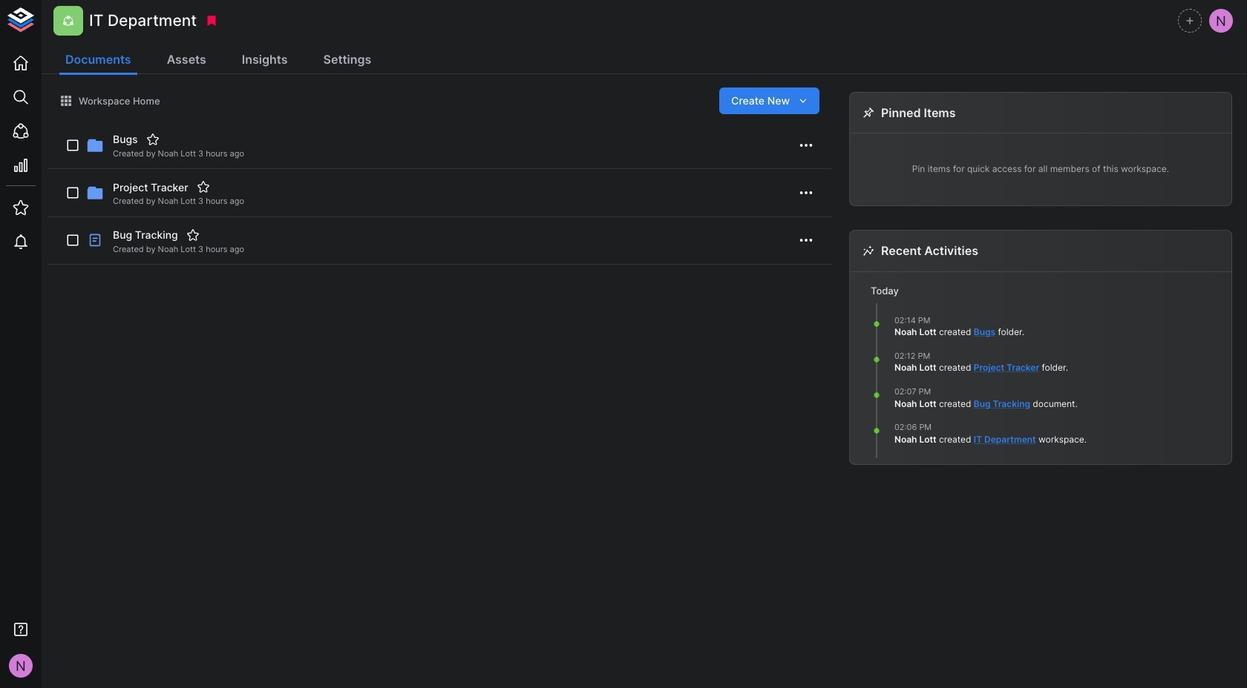 Task type: locate. For each thing, give the bounding box(es) containing it.
favorite image
[[197, 181, 210, 194]]

favorite image
[[146, 133, 159, 146], [186, 229, 199, 242]]

1 horizontal spatial favorite image
[[186, 229, 199, 242]]

remove bookmark image
[[205, 14, 218, 27]]

0 vertical spatial favorite image
[[146, 133, 159, 146]]



Task type: describe. For each thing, give the bounding box(es) containing it.
1 vertical spatial favorite image
[[186, 229, 199, 242]]

0 horizontal spatial favorite image
[[146, 133, 159, 146]]



Task type: vqa. For each thing, say whether or not it's contained in the screenshot.
workspace within the button
no



